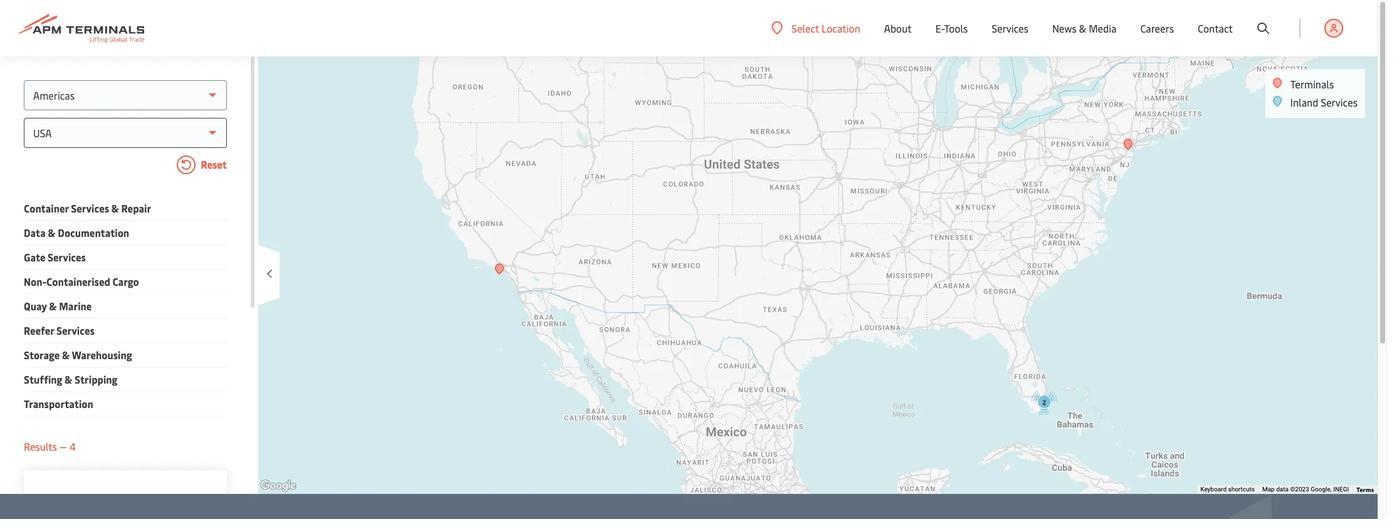 Task type: describe. For each thing, give the bounding box(es) containing it.
apm terminals miami
[[39, 492, 139, 505]]

gate services button
[[24, 249, 86, 266]]

reset
[[199, 158, 227, 171]]

services button
[[992, 0, 1029, 56]]

e-tools button
[[936, 0, 968, 56]]

quay & marine button
[[24, 298, 92, 315]]

& for stripping
[[65, 373, 72, 386]]

location
[[822, 21, 861, 35]]

select location button
[[772, 21, 861, 35]]

services for inland services
[[1322, 95, 1358, 109]]

storage
[[24, 348, 60, 362]]

services for reefer services
[[56, 324, 95, 337]]

1 vertical spatial terminals
[[63, 492, 108, 505]]

media
[[1090, 21, 1117, 35]]

reefer services button
[[24, 322, 95, 339]]

& for documentation
[[48, 226, 56, 240]]

warehousing
[[72, 348, 132, 362]]

google image
[[258, 478, 299, 494]]

select
[[792, 21, 820, 35]]

non-containerised cargo
[[24, 275, 139, 288]]

data & documentation
[[24, 226, 129, 240]]

non-containerised cargo button
[[24, 273, 139, 290]]

reset button
[[24, 156, 227, 177]]

marine
[[59, 299, 92, 313]]

careers button
[[1141, 0, 1175, 56]]

inland
[[1291, 95, 1319, 109]]

news & media
[[1053, 21, 1117, 35]]

map
[[1263, 486, 1275, 493]]

gate
[[24, 250, 45, 264]]

—
[[59, 440, 67, 453]]

gate services
[[24, 250, 86, 264]]

apm terminals miami link
[[24, 470, 227, 519]]

apm
[[39, 492, 61, 505]]

tools
[[945, 21, 968, 35]]

4
[[70, 440, 76, 453]]

shortcuts
[[1229, 486, 1256, 493]]

& for media
[[1080, 21, 1087, 35]]

stripping
[[75, 373, 118, 386]]

reefer services
[[24, 324, 95, 337]]

google,
[[1312, 486, 1333, 493]]

services for container services & repair
[[71, 201, 109, 215]]

terms link
[[1357, 485, 1375, 494]]

services right "tools"
[[992, 21, 1029, 35]]

about button
[[885, 0, 912, 56]]

cargo
[[113, 275, 139, 288]]

©2023
[[1291, 486, 1310, 493]]

careers
[[1141, 21, 1175, 35]]

2
[[1043, 399, 1047, 406]]

transportation button
[[24, 396, 93, 413]]



Task type: vqa. For each thing, say whether or not it's contained in the screenshot.
cylinders
no



Task type: locate. For each thing, give the bounding box(es) containing it.
data & documentation button
[[24, 225, 129, 241]]

keyboard shortcuts
[[1201, 486, 1256, 493]]

contact
[[1199, 21, 1234, 35]]

transportation
[[24, 397, 93, 411]]

reefer
[[24, 324, 54, 337]]

1 horizontal spatial terminals
[[1291, 77, 1335, 91]]

& right data
[[48, 226, 56, 240]]

storage & warehousing
[[24, 348, 132, 362]]

terminals up inland
[[1291, 77, 1335, 91]]

container services & repair button
[[24, 200, 151, 217]]

& right storage
[[62, 348, 70, 362]]

stuffing & stripping
[[24, 373, 118, 386]]

storage & warehousing button
[[24, 347, 132, 364]]

services down data & documentation button
[[48, 250, 86, 264]]

news
[[1053, 21, 1077, 35]]

data
[[24, 226, 46, 240]]

0 horizontal spatial terminals
[[63, 492, 108, 505]]

container services & repair
[[24, 201, 151, 215]]

select location
[[792, 21, 861, 35]]

news & media button
[[1053, 0, 1117, 56]]

results
[[24, 440, 57, 453]]

e-tools
[[936, 21, 968, 35]]

quay
[[24, 299, 47, 313]]

quay & marine
[[24, 299, 92, 313]]

data
[[1277, 486, 1289, 493]]

& right the quay
[[49, 299, 57, 313]]

services down the marine
[[56, 324, 95, 337]]

inegi
[[1334, 486, 1350, 493]]

& for warehousing
[[62, 348, 70, 362]]

keyboard shortcuts button
[[1201, 485, 1256, 494]]

containerised
[[46, 275, 110, 288]]

contact button
[[1199, 0, 1234, 56]]

keyboard
[[1201, 486, 1227, 493]]

terminals right apm
[[63, 492, 108, 505]]

& for marine
[[49, 299, 57, 313]]

terms
[[1357, 485, 1375, 494]]

repair
[[121, 201, 151, 215]]

container
[[24, 201, 69, 215]]

miami
[[110, 492, 139, 505]]

stuffing & stripping button
[[24, 371, 118, 388]]

e-
[[936, 21, 945, 35]]

& left repair
[[111, 201, 119, 215]]

0 vertical spatial terminals
[[1291, 77, 1335, 91]]

services for gate services
[[48, 250, 86, 264]]

&
[[1080, 21, 1087, 35], [111, 201, 119, 215], [48, 226, 56, 240], [49, 299, 57, 313], [62, 348, 70, 362], [65, 373, 72, 386]]

results — 4
[[24, 440, 76, 453]]

services inside button
[[71, 201, 109, 215]]

services up documentation
[[71, 201, 109, 215]]

services inside "button"
[[56, 324, 95, 337]]

stuffing
[[24, 373, 62, 386]]

& inside popup button
[[1080, 21, 1087, 35]]

services inside button
[[48, 250, 86, 264]]

documentation
[[58, 226, 129, 240]]

services
[[992, 21, 1029, 35], [1322, 95, 1358, 109], [71, 201, 109, 215], [48, 250, 86, 264], [56, 324, 95, 337]]

& right stuffing
[[65, 373, 72, 386]]

map region
[[102, 0, 1387, 519]]

non-
[[24, 275, 46, 288]]

& right news
[[1080, 21, 1087, 35]]

map data ©2023 google, inegi
[[1263, 486, 1350, 493]]

inland services
[[1291, 95, 1358, 109]]

terminals
[[1291, 77, 1335, 91], [63, 492, 108, 505]]

services right inland
[[1322, 95, 1358, 109]]

about
[[885, 21, 912, 35]]



